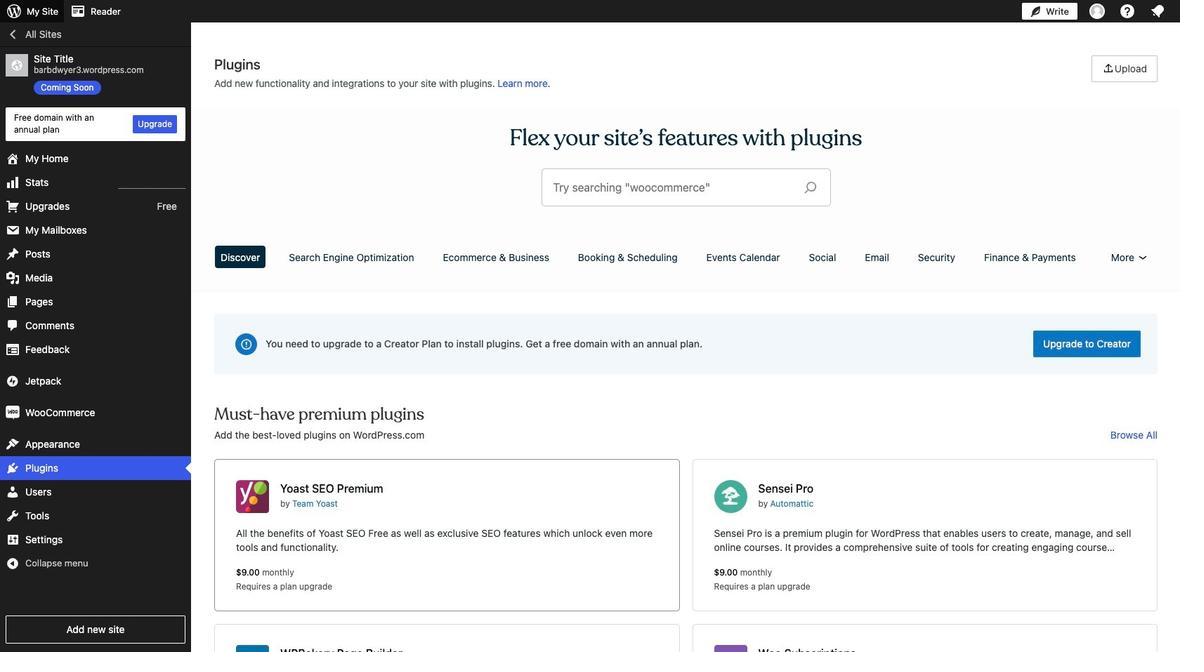 Task type: describe. For each thing, give the bounding box(es) containing it.
highest hourly views 0 image
[[119, 180, 186, 189]]

help image
[[1119, 3, 1136, 20]]

Search search field
[[553, 169, 793, 206]]

1 img image from the top
[[6, 374, 20, 388]]

open search image
[[793, 178, 828, 197]]



Task type: vqa. For each thing, say whether or not it's contained in the screenshot.
Purchases link
no



Task type: locate. For each thing, give the bounding box(es) containing it.
1 vertical spatial img image
[[6, 406, 20, 420]]

2 img image from the top
[[6, 406, 20, 420]]

img image
[[6, 374, 20, 388], [6, 406, 20, 420]]

0 vertical spatial img image
[[6, 374, 20, 388]]

main content
[[209, 56, 1163, 653]]

None search field
[[542, 169, 830, 206]]

manage your notifications image
[[1150, 3, 1166, 20]]

my profile image
[[1090, 4, 1105, 19]]

plugin icon image
[[236, 481, 269, 514], [714, 481, 747, 514], [714, 646, 747, 653]]



